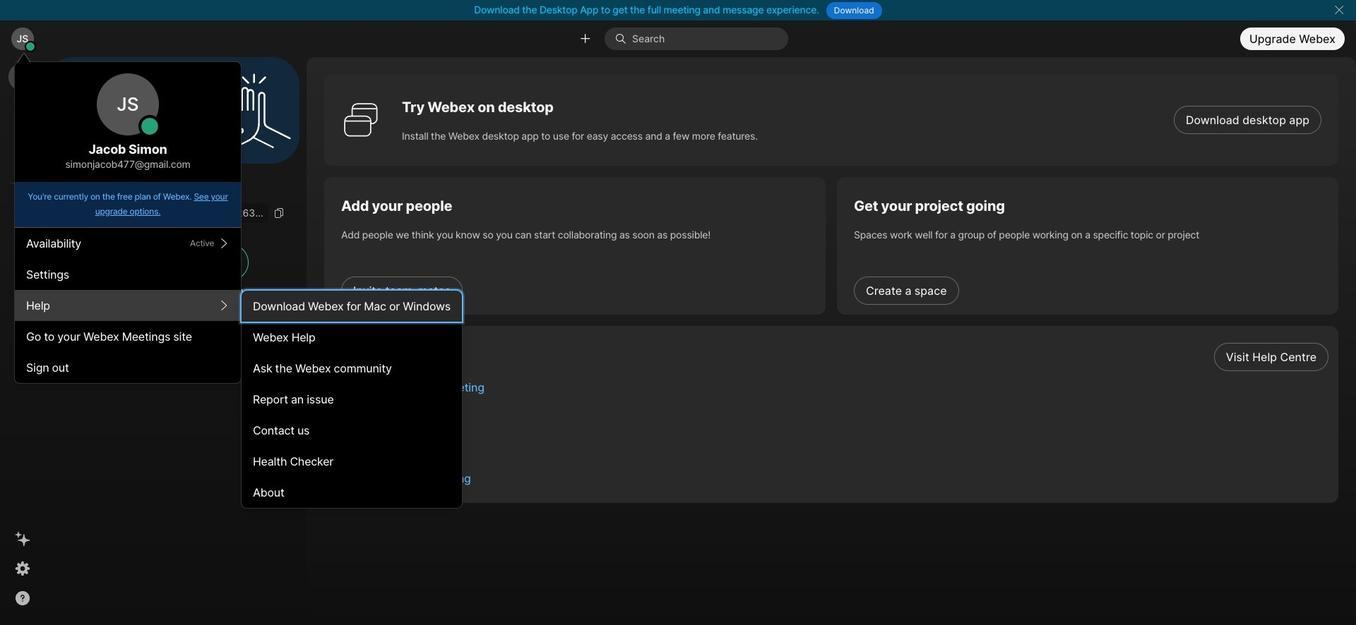 Task type: describe. For each thing, give the bounding box(es) containing it.
webex tab list
[[8, 63, 37, 215]]

arrow right_16 image inside set status menu item
[[218, 238, 230, 249]]

2 list item from the top
[[331, 372, 1339, 403]]

1 list item from the top
[[331, 342, 1339, 372]]

contact us menu item
[[242, 415, 462, 447]]

settings menu item
[[15, 259, 241, 290]]

sign out menu item
[[15, 353, 241, 384]]

two hands high-fiving image
[[211, 68, 296, 153]]

help menu item
[[15, 290, 241, 321]]



Task type: vqa. For each thing, say whether or not it's contained in the screenshot.
Notifications tab at left
no



Task type: locate. For each thing, give the bounding box(es) containing it.
webex help menu item
[[242, 322, 462, 353]]

report an issue menu item
[[242, 384, 462, 415]]

1 vertical spatial arrow right_16 image
[[218, 300, 230, 312]]

3 list item from the top
[[331, 403, 1339, 433]]

None text field
[[57, 204, 268, 223]]

about menu item
[[242, 478, 462, 509]]

cancel_16 image
[[1334, 4, 1345, 16]]

set status menu item
[[15, 228, 241, 259]]

profile settings menu menu bar
[[15, 228, 463, 509]]

go to your webex meetings site menu item
[[15, 321, 241, 353]]

1 arrow right_16 image from the top
[[218, 238, 230, 249]]

help menu
[[242, 291, 462, 509]]

0 vertical spatial arrow right_16 image
[[218, 238, 230, 249]]

5 list item from the top
[[331, 463, 1339, 494]]

navigation
[[0, 57, 45, 626]]

arrow right_16 image inside help menu item
[[218, 300, 230, 312]]

health checker menu item
[[242, 447, 462, 478]]

4 list item from the top
[[331, 433, 1339, 463]]

list item
[[331, 342, 1339, 372], [331, 372, 1339, 403], [331, 403, 1339, 433], [331, 433, 1339, 463], [331, 463, 1339, 494]]

arrow right_16 image
[[218, 238, 230, 249], [218, 300, 230, 312]]

2 arrow right_16 image from the top
[[218, 300, 230, 312]]

ask the webex community menu item
[[242, 353, 462, 384]]



